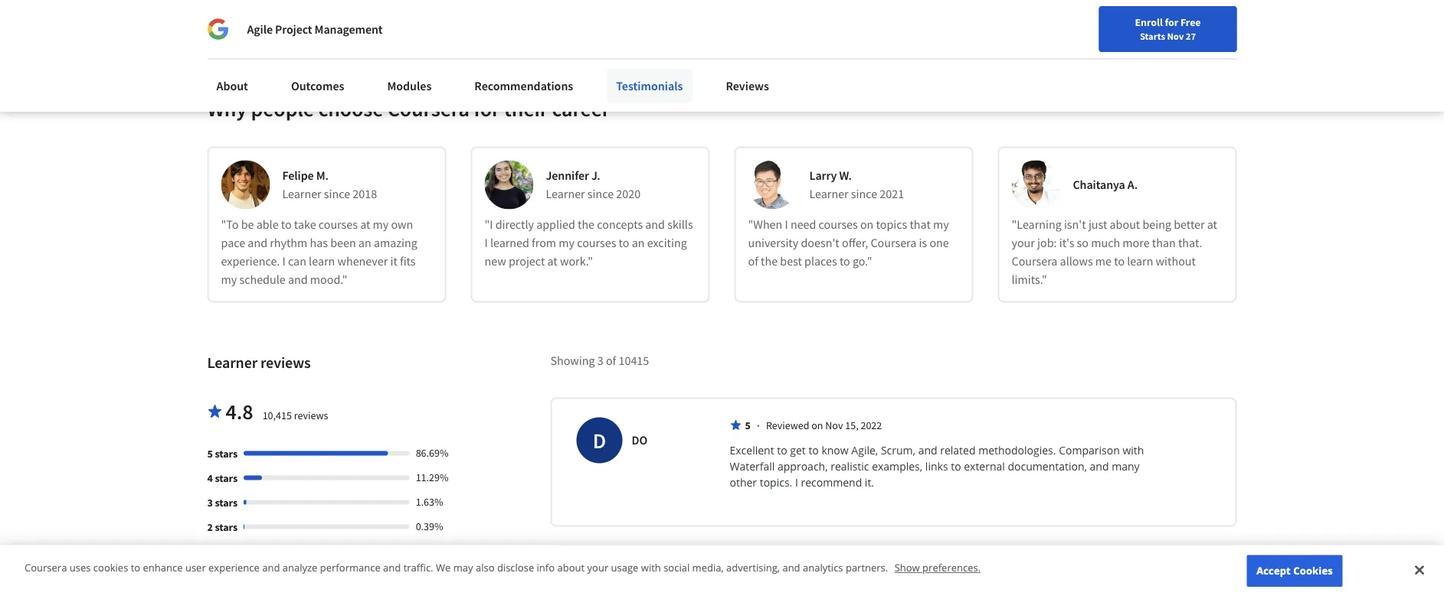 Task type: describe. For each thing, give the bounding box(es) containing it.
applied
[[536, 217, 575, 232]]

without
[[1156, 254, 1196, 269]]

find
[[1019, 18, 1039, 31]]

an inside "i directly applied the concepts and skills i learned from my courses to an exciting new project at work."
[[632, 235, 645, 251]]

for inside enroll for free starts nov 27
[[1165, 15, 1179, 29]]

1
[[207, 545, 213, 559]]

modules
[[387, 78, 432, 93]]

learner for jennifer
[[546, 186, 585, 202]]

showing 3 of 10415
[[551, 353, 649, 369]]

"i directly applied the concepts and skills i learned from my courses to an exciting new project at work."
[[485, 217, 693, 269]]

english button
[[1123, 0, 1215, 50]]

my left the own
[[373, 217, 389, 232]]

and left analytics
[[783, 562, 800, 575]]

reviewed on nov 15, 2022
[[766, 419, 882, 432]]

documentation,
[[1008, 459, 1087, 474]]

"learning
[[1012, 217, 1062, 232]]

courses inside "when i need courses on topics that my university doesn't offer, coursera is one of the best places to go."
[[819, 217, 858, 232]]

directly
[[496, 217, 534, 232]]

to inside privacy alert dialog
[[131, 562, 140, 575]]

stars for 4 stars
[[215, 471, 238, 485]]

stars for 3 stars
[[215, 496, 238, 510]]

people
[[251, 95, 314, 122]]

links
[[925, 459, 948, 474]]

analyze
[[283, 562, 318, 575]]

user
[[185, 562, 206, 575]]

recommendations link
[[465, 69, 583, 103]]

i inside "when i need courses on topics that my university doesn't offer, coursera is one of the best places to go."
[[785, 217, 788, 232]]

and down comparison
[[1090, 459, 1109, 474]]

social
[[664, 562, 690, 575]]

excellent to get to know agile, scrum, and related methodologies. comparison with waterfall approach, realistic examples, links to external documentation, and many other topics. i recommend it.
[[730, 443, 1147, 490]]

agile project management
[[247, 21, 383, 37]]

outcomes
[[291, 78, 344, 93]]

accept cookies button
[[1247, 556, 1343, 588]]

the inside "when i need courses on topics that my university doesn't offer, coursera is one of the best places to go."
[[761, 254, 778, 269]]

realistic
[[831, 459, 869, 474]]

it
[[390, 254, 398, 269]]

why
[[207, 95, 247, 122]]

other
[[730, 475, 757, 490]]

just
[[1089, 217, 1107, 232]]

your inside "learning isn't just about being better at your job: it's so much more than that. coursera allows me to learn without limits."
[[1012, 235, 1035, 251]]

topics
[[876, 217, 907, 232]]

reviews for learner reviews
[[260, 353, 311, 372]]

being
[[1143, 217, 1172, 232]]

management
[[315, 21, 383, 37]]

disclose
[[497, 562, 534, 575]]

with inside excellent to get to know agile, scrum, and related methodologies. comparison with waterfall approach, realistic examples, links to external documentation, and many other topics. i recommend it.
[[1123, 443, 1144, 458]]

methodologies.
[[979, 443, 1056, 458]]

new
[[1063, 18, 1083, 31]]

that
[[910, 217, 931, 232]]

starts
[[1140, 30, 1165, 42]]

at inside "i directly applied the concepts and skills i learned from my courses to an exciting new project at work."
[[547, 254, 558, 269]]

me
[[1096, 254, 1112, 269]]

chaitanya a.
[[1073, 177, 1138, 193]]

4 stars
[[207, 471, 238, 485]]

0 horizontal spatial nov
[[825, 419, 843, 432]]

2021 for reviewed on oct 27, 2021
[[859, 567, 880, 580]]

advertising,
[[726, 562, 780, 575]]

outcomes link
[[282, 69, 354, 103]]

approach,
[[778, 459, 828, 474]]

more
[[1123, 235, 1150, 251]]

oct
[[825, 567, 841, 580]]

to inside "learning isn't just about being better at your job: it's so much more than that. coursera allows me to learn without limits."
[[1114, 254, 1125, 269]]

my inside "when i need courses on topics that my university doesn't offer, coursera is one of the best places to go."
[[933, 217, 949, 232]]

showing
[[551, 353, 595, 369]]

and left traffic. in the left of the page
[[383, 562, 401, 575]]

0 horizontal spatial 3
[[207, 496, 213, 510]]

fits
[[400, 254, 416, 269]]

3 stars
[[207, 496, 238, 510]]

recommend
[[801, 475, 862, 490]]

comparison
[[1059, 443, 1120, 458]]

felipe
[[282, 168, 314, 183]]

since for j.
[[588, 186, 614, 202]]

0.39%
[[416, 520, 443, 534]]

chat with us image
[[1401, 557, 1426, 582]]

on for oct
[[812, 567, 823, 580]]

privacy alert dialog
[[0, 546, 1444, 600]]

5 for reviewed on nov 15, 2022
[[745, 419, 751, 432]]

enhance
[[143, 562, 183, 575]]

cookies
[[1294, 565, 1333, 578]]

exciting
[[647, 235, 687, 251]]

0 vertical spatial 3
[[597, 353, 604, 369]]

so
[[1077, 235, 1089, 251]]

and inside "i directly applied the concepts and skills i learned from my courses to an exciting new project at work."
[[645, 217, 665, 232]]

to inside "i directly applied the concepts and skills i learned from my courses to an exciting new project at work."
[[619, 235, 629, 251]]

isn't
[[1064, 217, 1086, 232]]

and left "analyze"
[[262, 562, 280, 575]]

courses inside "to be able to take courses at my own pace and rhythm has been an amazing experience. i can learn whenever it fits my schedule and mood."
[[319, 217, 358, 232]]

1.63%
[[416, 495, 443, 509]]

and up links on the bottom
[[918, 443, 938, 458]]

5 stars
[[207, 447, 238, 461]]

recommendations
[[475, 78, 573, 93]]

w.
[[839, 168, 852, 183]]

about inside "learning isn't just about being better at your job: it's so much more than that. coursera allows me to learn without limits."
[[1110, 217, 1140, 232]]

examples,
[[872, 459, 923, 474]]

whenever
[[337, 254, 388, 269]]

reviewed for reviewed on nov 15, 2022
[[766, 419, 809, 432]]

reviews link
[[717, 69, 778, 103]]

learner for felipe
[[282, 186, 322, 202]]

show notifications image
[[1237, 19, 1256, 38]]

enroll for free starts nov 27
[[1135, 15, 1201, 42]]

it.
[[865, 475, 874, 490]]

new
[[485, 254, 506, 269]]

about
[[216, 78, 248, 93]]

"i
[[485, 217, 493, 232]]

can
[[288, 254, 306, 269]]

it's
[[1059, 235, 1075, 251]]

learn for has
[[309, 254, 335, 269]]

10,415
[[263, 409, 292, 422]]

i inside "i directly applied the concepts and skills i learned from my courses to an exciting new project at work."
[[485, 235, 488, 251]]

jennifer
[[546, 168, 589, 183]]

learner for larry
[[810, 186, 849, 202]]

the inside "i directly applied the concepts and skills i learned from my courses to an exciting new project at work."
[[578, 217, 595, 232]]

0 horizontal spatial for
[[474, 95, 500, 122]]

jennifer j. learner since 2020
[[546, 168, 641, 202]]

86.69%
[[416, 446, 449, 460]]

related
[[940, 443, 976, 458]]

find your new career link
[[1011, 15, 1123, 34]]

traffic.
[[404, 562, 433, 575]]



Task type: locate. For each thing, give the bounding box(es) containing it.
need
[[791, 217, 816, 232]]

partners.
[[846, 562, 888, 575]]

learner down felipe
[[282, 186, 322, 202]]

on left oct at the bottom right of the page
[[812, 567, 823, 580]]

1 horizontal spatial your
[[1012, 235, 1035, 251]]

0 vertical spatial on
[[860, 217, 874, 232]]

nov left '27'
[[1167, 30, 1184, 42]]

on up the offer, on the right top of the page
[[860, 217, 874, 232]]

at
[[360, 217, 370, 232], [1207, 217, 1218, 232], [547, 254, 558, 269]]

1 vertical spatial 5
[[207, 447, 213, 461]]

and down can
[[288, 272, 308, 288]]

external
[[964, 459, 1005, 474]]

at down 'from'
[[547, 254, 558, 269]]

topics.
[[760, 475, 792, 490]]

0 horizontal spatial an
[[358, 235, 371, 251]]

the down university
[[761, 254, 778, 269]]

0 vertical spatial 2021
[[880, 186, 904, 202]]

1 vertical spatial your
[[1012, 235, 1035, 251]]

my up work."
[[559, 235, 575, 251]]

1 learn from the left
[[309, 254, 335, 269]]

3 stars from the top
[[215, 496, 238, 510]]

best
[[780, 254, 802, 269]]

4.8
[[226, 398, 253, 425]]

learner down larry
[[810, 186, 849, 202]]

3 right showing
[[597, 353, 604, 369]]

learner down jennifer
[[546, 186, 585, 202]]

2021 for larry w. learner since 2021
[[880, 186, 904, 202]]

1 vertical spatial on
[[812, 419, 823, 432]]

your right find
[[1041, 18, 1061, 31]]

since for m.
[[324, 186, 350, 202]]

courses inside "i directly applied the concepts and skills i learned from my courses to an exciting new project at work."
[[577, 235, 616, 251]]

for left free
[[1165, 15, 1179, 29]]

2018
[[353, 186, 377, 202]]

since inside the felipe m. learner since 2018
[[324, 186, 350, 202]]

0 horizontal spatial at
[[360, 217, 370, 232]]

1 horizontal spatial an
[[632, 235, 645, 251]]

an
[[358, 235, 371, 251], [632, 235, 645, 251]]

coursera left uses
[[25, 562, 67, 575]]

1 vertical spatial for
[[474, 95, 500, 122]]

"when
[[748, 217, 783, 232]]

1 vertical spatial with
[[641, 562, 661, 575]]

larry
[[810, 168, 837, 183]]

i down approach,
[[795, 475, 798, 490]]

stars up 2 stars
[[215, 496, 238, 510]]

1 vertical spatial the
[[761, 254, 778, 269]]

nov left 15,
[[825, 419, 843, 432]]

2 horizontal spatial your
[[1041, 18, 1061, 31]]

about
[[1110, 217, 1140, 232], [557, 562, 585, 575]]

to right me
[[1114, 254, 1125, 269]]

stars right 4
[[215, 471, 238, 485]]

0 horizontal spatial of
[[606, 353, 616, 369]]

2021 right 27,
[[859, 567, 880, 580]]

i down "i at the top left
[[485, 235, 488, 251]]

2 horizontal spatial at
[[1207, 217, 1218, 232]]

since down the m.
[[324, 186, 350, 202]]

my down experience.
[[221, 272, 237, 288]]

1 reviewed from the top
[[766, 419, 809, 432]]

reviewed for reviewed on oct 27, 2021
[[766, 567, 809, 580]]

on up 'know'
[[812, 419, 823, 432]]

since inside larry w. learner since 2021
[[851, 186, 877, 202]]

about right info
[[557, 562, 585, 575]]

0 vertical spatial reviewed
[[766, 419, 809, 432]]

and up experience.
[[248, 235, 267, 251]]

accept
[[1257, 565, 1291, 578]]

2 learn from the left
[[1127, 254, 1153, 269]]

coursera down topics
[[871, 235, 917, 251]]

courses up been
[[319, 217, 358, 232]]

google image
[[207, 18, 229, 40]]

coursera up limits."
[[1012, 254, 1058, 269]]

concepts
[[597, 217, 643, 232]]

i
[[785, 217, 788, 232], [485, 235, 488, 251], [282, 254, 286, 269], [795, 475, 798, 490]]

0 vertical spatial of
[[748, 254, 758, 269]]

"to
[[221, 217, 239, 232]]

learner inside the felipe m. learner since 2018
[[282, 186, 322, 202]]

1 vertical spatial 3
[[207, 496, 213, 510]]

larry w. learner since 2021
[[810, 168, 904, 202]]

learner reviews
[[207, 353, 311, 372]]

scrum,
[[881, 443, 916, 458]]

0 horizontal spatial about
[[557, 562, 585, 575]]

0 horizontal spatial since
[[324, 186, 350, 202]]

learner inside jennifer j. learner since 2020
[[546, 186, 585, 202]]

excellent
[[730, 443, 774, 458]]

1 vertical spatial 2021
[[859, 567, 880, 580]]

learner up 4.8
[[207, 353, 257, 372]]

reviews
[[726, 78, 769, 93]]

1 stars from the top
[[215, 447, 238, 461]]

0 horizontal spatial courses
[[319, 217, 358, 232]]

0 horizontal spatial with
[[641, 562, 661, 575]]

1 star
[[207, 545, 233, 559]]

an down concepts
[[632, 235, 645, 251]]

at down the 2018
[[360, 217, 370, 232]]

reviews right the 10,415
[[294, 409, 328, 422]]

learn inside "to be able to take courses at my own pace and rhythm has been an amazing experience. i can learn whenever it fits my schedule and mood."
[[309, 254, 335, 269]]

learned
[[490, 235, 529, 251]]

0 vertical spatial 5
[[745, 419, 751, 432]]

1 horizontal spatial the
[[761, 254, 778, 269]]

your inside privacy alert dialog
[[587, 562, 609, 575]]

0 vertical spatial your
[[1041, 18, 1061, 31]]

4 stars from the top
[[215, 521, 238, 534]]

courses up work."
[[577, 235, 616, 251]]

at for courses
[[360, 217, 370, 232]]

info
[[537, 562, 555, 575]]

2 reviewed from the top
[[766, 567, 809, 580]]

since down w.
[[851, 186, 877, 202]]

None search field
[[218, 10, 586, 40]]

my inside "i directly applied the concepts and skills i learned from my courses to an exciting new project at work."
[[559, 235, 575, 251]]

3 up 2
[[207, 496, 213, 510]]

1 horizontal spatial about
[[1110, 217, 1140, 232]]

1 horizontal spatial courses
[[577, 235, 616, 251]]

learn down has on the left of page
[[309, 254, 335, 269]]

2 vertical spatial your
[[587, 562, 609, 575]]

0.40%
[[416, 544, 443, 558]]

2 vertical spatial 5
[[745, 567, 751, 580]]

3 since from the left
[[851, 186, 877, 202]]

choose
[[318, 95, 383, 122]]

at for better
[[1207, 217, 1218, 232]]

enroll
[[1135, 15, 1163, 29]]

reviewed
[[766, 419, 809, 432], [766, 567, 809, 580]]

coursera inside "when i need courses on topics that my university doesn't offer, coursera is one of the best places to go."
[[871, 235, 917, 251]]

stars right 2
[[215, 521, 238, 534]]

your down "learning
[[1012, 235, 1035, 251]]

learn down more
[[1127, 254, 1153, 269]]

work."
[[560, 254, 593, 269]]

stars up '4 stars'
[[215, 447, 238, 461]]

0 horizontal spatial learn
[[309, 254, 335, 269]]

to inside "to be able to take courses at my own pace and rhythm has been an amazing experience. i can learn whenever it fits my schedule and mood."
[[281, 217, 292, 232]]

show preferences. link
[[895, 562, 981, 575]]

1 horizontal spatial 3
[[597, 353, 604, 369]]

of inside "when i need courses on topics that my university doesn't offer, coursera is one of the best places to go."
[[748, 254, 758, 269]]

reviewed left oct at the bottom right of the page
[[766, 567, 809, 580]]

2 since from the left
[[588, 186, 614, 202]]

i left can
[[282, 254, 286, 269]]

and up exciting
[[645, 217, 665, 232]]

5 up the "excellent"
[[745, 419, 751, 432]]

since inside jennifer j. learner since 2020
[[588, 186, 614, 202]]

from
[[532, 235, 556, 251]]

mood."
[[310, 272, 347, 288]]

1 horizontal spatial with
[[1123, 443, 1144, 458]]

to down 'related'
[[951, 459, 961, 474]]

nov inside enroll for free starts nov 27
[[1167, 30, 1184, 42]]

with inside privacy alert dialog
[[641, 562, 661, 575]]

coursera down modules
[[388, 95, 470, 122]]

own
[[391, 217, 413, 232]]

your left usage
[[587, 562, 609, 575]]

much
[[1091, 235, 1120, 251]]

2021
[[880, 186, 904, 202], [859, 567, 880, 580]]

with
[[1123, 443, 1144, 458], [641, 562, 661, 575]]

cookies
[[93, 562, 128, 575]]

1 vertical spatial nov
[[825, 419, 843, 432]]

with left social
[[641, 562, 661, 575]]

on inside "when i need courses on topics that my university doesn't offer, coursera is one of the best places to go."
[[860, 217, 874, 232]]

i left the need
[[785, 217, 788, 232]]

stars for 5 stars
[[215, 447, 238, 461]]

free
[[1181, 15, 1201, 29]]

reviewed up "get"
[[766, 419, 809, 432]]

go."
[[853, 254, 872, 269]]

"learning isn't just about being better at your job: it's so much more than that. coursera allows me to learn without limits."
[[1012, 217, 1218, 288]]

career
[[552, 95, 610, 122]]

1 horizontal spatial for
[[1165, 15, 1179, 29]]

reviews for 10,415 reviews
[[294, 409, 328, 422]]

to up the rhythm in the top of the page
[[281, 217, 292, 232]]

to inside "when i need courses on topics that my university doesn't offer, coursera is one of the best places to go."
[[840, 254, 850, 269]]

do
[[632, 433, 648, 449]]

testimonials link
[[607, 69, 692, 103]]

of down university
[[748, 254, 758, 269]]

on
[[860, 217, 874, 232], [812, 419, 823, 432], [812, 567, 823, 580]]

since down j.
[[588, 186, 614, 202]]

1 horizontal spatial nov
[[1167, 30, 1184, 42]]

i inside "to be able to take courses at my own pace and rhythm has been an amazing experience. i can learn whenever it fits my schedule and mood."
[[282, 254, 286, 269]]

10415
[[619, 353, 649, 369]]

project
[[275, 21, 312, 37]]

to right "get"
[[809, 443, 819, 458]]

2 horizontal spatial since
[[851, 186, 877, 202]]

1 vertical spatial reviewed
[[766, 567, 809, 580]]

2 horizontal spatial courses
[[819, 217, 858, 232]]

of left 10415
[[606, 353, 616, 369]]

3
[[597, 353, 604, 369], [207, 496, 213, 510]]

1 since from the left
[[324, 186, 350, 202]]

5 for reviewed on oct 27, 2021
[[745, 567, 751, 580]]

learner inside larry w. learner since 2021
[[810, 186, 849, 202]]

1 vertical spatial reviews
[[294, 409, 328, 422]]

university
[[748, 235, 799, 251]]

coursera uses cookies to enhance user experience and analyze performance and traffic. we may also disclose info about your usage with social media, advertising, and analytics partners. show preferences.
[[25, 562, 981, 575]]

at right better
[[1207, 217, 1218, 232]]

2021 inside larry w. learner since 2021
[[880, 186, 904, 202]]

2022
[[861, 419, 882, 432]]

a.
[[1128, 177, 1138, 193]]

know
[[822, 443, 849, 458]]

allows
[[1060, 254, 1093, 269]]

0 horizontal spatial your
[[587, 562, 609, 575]]

to left "go.""
[[840, 254, 850, 269]]

than
[[1152, 235, 1176, 251]]

learn inside "learning isn't just about being better at your job: it's so much more than that. coursera allows me to learn without limits."
[[1127, 254, 1153, 269]]

courses up the offer, on the right top of the page
[[819, 217, 858, 232]]

on for nov
[[812, 419, 823, 432]]

2020
[[616, 186, 641, 202]]

2 an from the left
[[632, 235, 645, 251]]

1 an from the left
[[358, 235, 371, 251]]

1 horizontal spatial since
[[588, 186, 614, 202]]

an inside "to be able to take courses at my own pace and rhythm has been an amazing experience. i can learn whenever it fits my schedule and mood."
[[358, 235, 371, 251]]

0 vertical spatial for
[[1165, 15, 1179, 29]]

5
[[745, 419, 751, 432], [207, 447, 213, 461], [745, 567, 751, 580]]

stars for 2 stars
[[215, 521, 238, 534]]

get
[[790, 443, 806, 458]]

1 vertical spatial of
[[606, 353, 616, 369]]

reviews up the 10,415
[[260, 353, 311, 372]]

0 vertical spatial reviews
[[260, 353, 311, 372]]

about inside privacy alert dialog
[[557, 562, 585, 575]]

may
[[453, 562, 473, 575]]

0 vertical spatial nov
[[1167, 30, 1184, 42]]

1 vertical spatial about
[[557, 562, 585, 575]]

2021 up topics
[[880, 186, 904, 202]]

coursera inside privacy alert dialog
[[25, 562, 67, 575]]

my up one
[[933, 217, 949, 232]]

2 vertical spatial on
[[812, 567, 823, 580]]

at inside "to be able to take courses at my own pace and rhythm has been an amazing experience. i can learn whenever it fits my schedule and mood."
[[360, 217, 370, 232]]

1 horizontal spatial learn
[[1127, 254, 1153, 269]]

at inside "learning isn't just about being better at your job: it's so much more than that. coursera allows me to learn without limits."
[[1207, 217, 1218, 232]]

also
[[476, 562, 495, 575]]

coursera inside "learning isn't just about being better at your job: it's so much more than that. coursera allows me to learn without limits."
[[1012, 254, 1058, 269]]

to left "get"
[[777, 443, 787, 458]]

my
[[373, 217, 389, 232], [933, 217, 949, 232], [559, 235, 575, 251], [221, 272, 237, 288]]

we
[[436, 562, 451, 575]]

0 vertical spatial the
[[578, 217, 595, 232]]

better
[[1174, 217, 1205, 232]]

been
[[330, 235, 356, 251]]

0 horizontal spatial the
[[578, 217, 595, 232]]

waterfall
[[730, 459, 775, 474]]

reviewed on oct 27, 2021
[[766, 567, 880, 580]]

2 stars from the top
[[215, 471, 238, 485]]

to down concepts
[[619, 235, 629, 251]]

their
[[504, 95, 548, 122]]

find your new career
[[1019, 18, 1115, 31]]

for left their
[[474, 95, 500, 122]]

about up more
[[1110, 217, 1140, 232]]

i inside excellent to get to know agile, scrum, and related methodologies. comparison with waterfall approach, realistic examples, links to external documentation, and many other topics. i recommend it.
[[795, 475, 798, 490]]

since for w.
[[851, 186, 877, 202]]

learn for more
[[1127, 254, 1153, 269]]

an up whenever
[[358, 235, 371, 251]]

0 vertical spatial about
[[1110, 217, 1140, 232]]

5 right media, at the bottom
[[745, 567, 751, 580]]

with up many
[[1123, 443, 1144, 458]]

5 up 4
[[207, 447, 213, 461]]

2 stars
[[207, 521, 238, 534]]

0 vertical spatial with
[[1123, 443, 1144, 458]]

1 horizontal spatial of
[[748, 254, 758, 269]]

to right cookies
[[131, 562, 140, 575]]

4
[[207, 471, 213, 485]]

learner
[[282, 186, 322, 202], [546, 186, 585, 202], [810, 186, 849, 202], [207, 353, 257, 372]]

places
[[805, 254, 837, 269]]

1 horizontal spatial at
[[547, 254, 558, 269]]

the right applied
[[578, 217, 595, 232]]



Task type: vqa. For each thing, say whether or not it's contained in the screenshot.
with
yes



